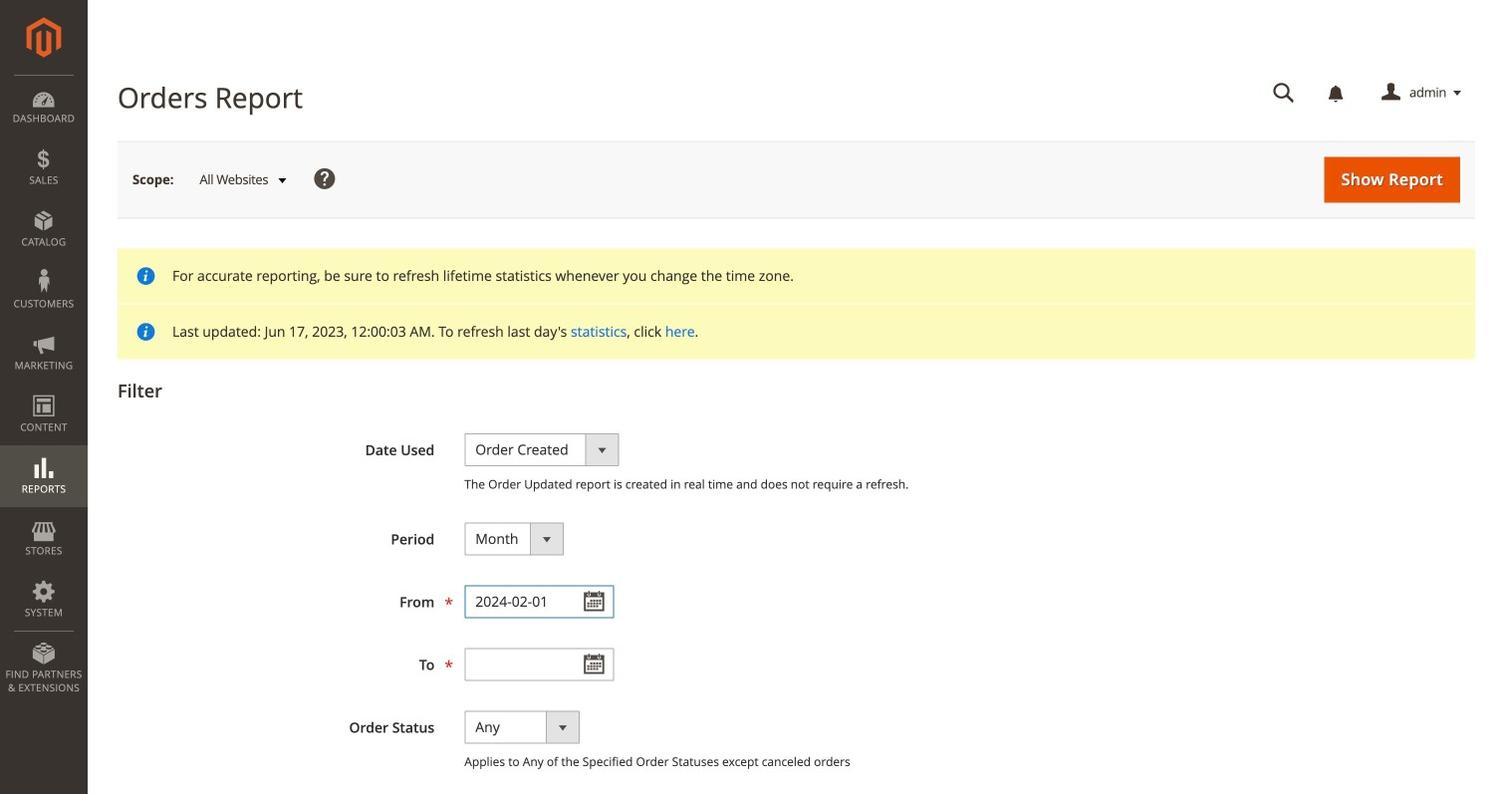 Task type: locate. For each thing, give the bounding box(es) containing it.
None text field
[[465, 585, 614, 618], [465, 648, 614, 681], [465, 585, 614, 618], [465, 648, 614, 681]]

None text field
[[1260, 76, 1310, 111]]

menu bar
[[0, 75, 88, 705]]



Task type: describe. For each thing, give the bounding box(es) containing it.
magento admin panel image
[[26, 17, 61, 58]]



